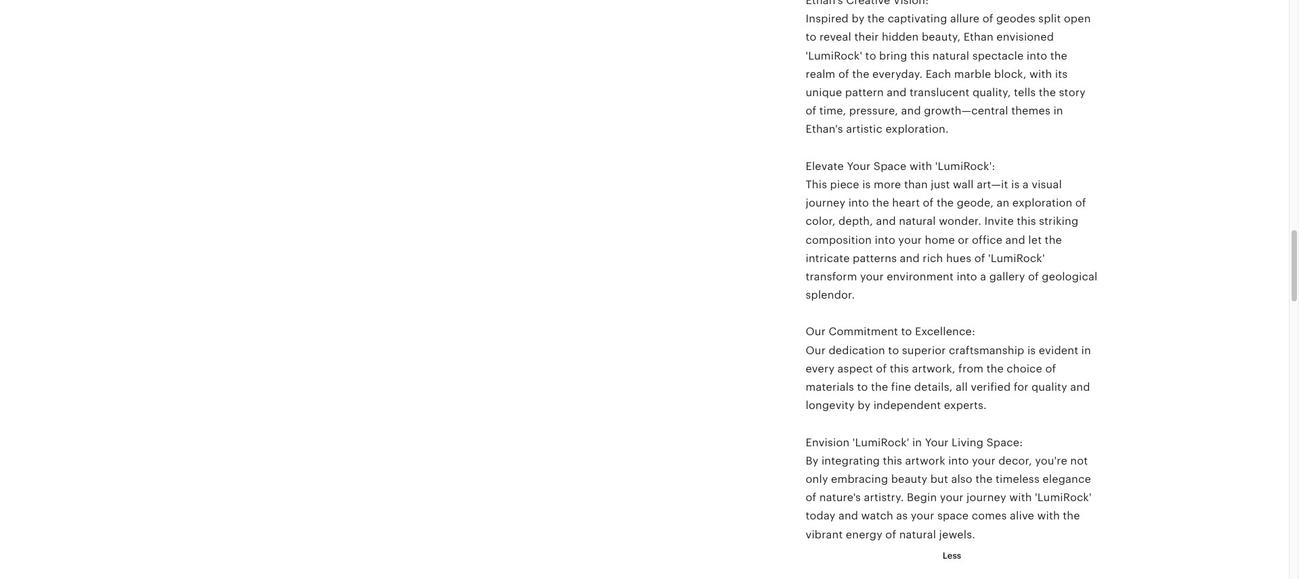 Task type: vqa. For each thing, say whether or not it's contained in the screenshot.
top MY
no



Task type: locate. For each thing, give the bounding box(es) containing it.
'lumirock' inside inspired by the captivating allure of geodes split open to reveal their hidden beauty, ethan envisioned 'lumirock' to bring this natural spectacle into the realm of the everyday. each marble block, with its unique pattern and translucent quality, tells the story of time, pressure, and growth—central themes in ethan's artistic exploration.
[[806, 50, 863, 61]]

an
[[997, 197, 1010, 209]]

invite
[[985, 216, 1014, 227]]

space:
[[987, 437, 1023, 448]]

this up beauty
[[883, 455, 903, 467]]

your down living
[[973, 455, 996, 467]]

and left let
[[1006, 234, 1026, 246]]

is
[[863, 179, 871, 190], [1012, 179, 1020, 190], [1028, 345, 1036, 356]]

1 horizontal spatial in
[[1054, 105, 1064, 117]]

office
[[973, 234, 1003, 246]]

for
[[1014, 382, 1029, 393]]

0 vertical spatial by
[[852, 13, 865, 25]]

embracing
[[832, 474, 889, 485]]

and inside by integrating this artwork into your decor, you're not only embracing beauty but also the timeless elegance of nature's artistry. begin your journey with 'lumirock' today and watch as your space comes alive with the vibrant energy of natural jewels.
[[839, 511, 859, 522]]

by
[[852, 13, 865, 25], [858, 400, 871, 412]]

beauty,
[[922, 32, 961, 43]]

journey inside this piece is more than just wall art—it is a visual journey into the heart of the geode, an exploration of color, depth, and natural wonder. invite this striking composition into your home or office and let the intricate patterns and rich hues of 'lumirock' transform your environment into a gallery of geological splendor.
[[806, 197, 846, 209]]

1 our from the top
[[806, 326, 826, 338]]

alive
[[1010, 511, 1035, 522]]

your up piece
[[847, 160, 871, 172]]

envision 'lumirock' in your living space:
[[806, 437, 1023, 448]]

dedication
[[829, 345, 886, 356]]

space
[[938, 511, 969, 522]]

today
[[806, 511, 836, 522]]

the up 'verified'
[[987, 363, 1004, 375]]

a left visual on the top right of page
[[1023, 179, 1029, 190]]

1 vertical spatial in
[[1082, 345, 1092, 356]]

natural down as
[[900, 529, 937, 541]]

fine
[[892, 382, 912, 393]]

inspired by the captivating allure of geodes split open to reveal their hidden beauty, ethan envisioned 'lumirock' to bring this natural spectacle into the realm of the everyday. each marble block, with its unique pattern and translucent quality, tells the story of time, pressure, and growth—central themes in ethan's artistic exploration.
[[806, 13, 1092, 135]]

you're
[[1036, 455, 1068, 467]]

artistry.
[[864, 492, 904, 504]]

1 vertical spatial by
[[858, 400, 871, 412]]

2 vertical spatial in
[[913, 437, 923, 448]]

natural down beauty,
[[933, 50, 970, 61]]

2 vertical spatial natural
[[900, 529, 937, 541]]

the right tells
[[1039, 87, 1057, 98]]

journey up comes at the right bottom of the page
[[967, 492, 1007, 504]]

and up the environment
[[900, 253, 920, 264]]

is inside our dedication to superior craftsmanship is evident in every aspect of this artwork, from the choice of materials to the fine details, all verified for quality and longevity by independent experts.
[[1028, 345, 1036, 356]]

0 vertical spatial journey
[[806, 197, 846, 209]]

'lumirock' inside by integrating this artwork into your decor, you're not only embracing beauty but also the timeless elegance of nature's artistry. begin your journey with 'lumirock' today and watch as your space comes alive with the vibrant energy of natural jewels.
[[1036, 492, 1092, 504]]

home
[[925, 234, 956, 246]]

details,
[[915, 382, 953, 393]]

a left gallery
[[981, 271, 987, 283]]

but
[[931, 474, 949, 485]]

in down the story
[[1054, 105, 1064, 117]]

to down the our commitment to excellence:
[[889, 345, 900, 356]]

'lumirock' down elegance
[[1036, 492, 1092, 504]]

this up each
[[911, 50, 930, 61]]

every
[[806, 363, 835, 375]]

exploration
[[1013, 197, 1073, 209]]

everyday.
[[873, 68, 923, 80]]

story
[[1060, 87, 1086, 98]]

this
[[911, 50, 930, 61], [1017, 216, 1037, 227], [890, 363, 910, 375], [883, 455, 903, 467]]

pattern
[[846, 87, 884, 98]]

this piece is more than just wall art—it is a visual journey into the heart of the geode, an exploration of color, depth, and natural wonder. invite this striking composition into your home or office and let the intricate patterns and rich hues of 'lumirock' transform your environment into a gallery of geological splendor.
[[806, 179, 1098, 301]]

1 vertical spatial our
[[806, 345, 826, 356]]

journey up color,
[[806, 197, 846, 209]]

0 vertical spatial your
[[847, 160, 871, 172]]

splendor.
[[806, 289, 856, 301]]

envision
[[806, 437, 850, 448]]

aspect
[[838, 363, 874, 375]]

the left fine
[[872, 382, 889, 393]]

2 horizontal spatial in
[[1082, 345, 1092, 356]]

in up artwork
[[913, 437, 923, 448]]

'lumirock'
[[806, 50, 863, 61], [989, 253, 1045, 264], [853, 437, 910, 448], [1036, 492, 1092, 504]]

by right longevity
[[858, 400, 871, 412]]

environment
[[887, 271, 954, 283]]

this up let
[[1017, 216, 1037, 227]]

geological
[[1043, 271, 1098, 283]]

timeless
[[996, 474, 1040, 485]]

in right evident
[[1082, 345, 1092, 356]]

the
[[868, 13, 885, 25], [1051, 50, 1068, 61], [853, 68, 870, 80], [1039, 87, 1057, 98], [873, 197, 890, 209], [937, 197, 954, 209], [1045, 234, 1063, 246], [987, 363, 1004, 375], [872, 382, 889, 393], [976, 474, 993, 485], [1063, 511, 1081, 522]]

ethan's
[[806, 124, 844, 135]]

artwork
[[906, 455, 946, 467]]

a
[[1023, 179, 1029, 190], [981, 271, 987, 283]]

to up superior
[[902, 326, 913, 338]]

this up fine
[[890, 363, 910, 375]]

is up choice
[[1028, 345, 1036, 356]]

of up quality
[[1046, 363, 1057, 375]]

1 vertical spatial natural
[[899, 216, 936, 227]]

visual
[[1032, 179, 1063, 190]]

with
[[1030, 68, 1053, 80], [910, 160, 933, 172], [1010, 492, 1033, 504], [1038, 511, 1061, 522]]

is right art—it
[[1012, 179, 1020, 190]]

of down watch
[[886, 529, 897, 541]]

of down only
[[806, 492, 817, 504]]

'lumirock' down reveal
[[806, 50, 863, 61]]

comes
[[972, 511, 1008, 522]]

2 horizontal spatial is
[[1028, 345, 1036, 356]]

our
[[806, 326, 826, 338], [806, 345, 826, 356]]

0 horizontal spatial your
[[847, 160, 871, 172]]

is left more
[[863, 179, 871, 190]]

1 vertical spatial a
[[981, 271, 987, 283]]

your up artwork
[[926, 437, 949, 448]]

allure
[[951, 13, 980, 25]]

more
[[874, 179, 902, 190]]

by integrating this artwork into your decor, you're not only embracing beauty but also the timeless elegance of nature's artistry. begin your journey with 'lumirock' today and watch as your space comes alive with the vibrant energy of natural jewels.
[[806, 455, 1092, 541]]

into up "depth,"
[[849, 197, 870, 209]]

of right "realm"
[[839, 68, 850, 80]]

this inside our dedication to superior craftsmanship is evident in every aspect of this artwork, from the choice of materials to the fine details, all verified for quality and longevity by independent experts.
[[890, 363, 910, 375]]

our for our commitment to excellence:
[[806, 326, 826, 338]]

not
[[1071, 455, 1089, 467]]

'lumirock' inside this piece is more than just wall art—it is a visual journey into the heart of the geode, an exploration of color, depth, and natural wonder. invite this striking composition into your home or office and let the intricate patterns and rich hues of 'lumirock' transform your environment into a gallery of geological splendor.
[[989, 253, 1045, 264]]

0 vertical spatial natural
[[933, 50, 970, 61]]

just
[[931, 179, 951, 190]]

our for our dedication to superior craftsmanship is evident in every aspect of this artwork, from the choice of materials to the fine details, all verified for quality and longevity by independent experts.
[[806, 345, 826, 356]]

0 vertical spatial in
[[1054, 105, 1064, 117]]

into inside inspired by the captivating allure of geodes split open to reveal their hidden beauty, ethan envisioned 'lumirock' to bring this natural spectacle into the realm of the everyday. each marble block, with its unique pattern and translucent quality, tells the story of time, pressure, and growth—central themes in ethan's artistic exploration.
[[1027, 50, 1048, 61]]

'lumirock' up gallery
[[989, 253, 1045, 264]]

our inside our dedication to superior craftsmanship is evident in every aspect of this artwork, from the choice of materials to the fine details, all verified for quality and longevity by independent experts.
[[806, 345, 826, 356]]

journey
[[806, 197, 846, 209], [967, 492, 1007, 504]]

into up also
[[949, 455, 970, 467]]

into down envisioned
[[1027, 50, 1048, 61]]

in
[[1054, 105, 1064, 117], [1082, 345, 1092, 356], [913, 437, 923, 448]]

piece
[[831, 179, 860, 190]]

and down everyday.
[[887, 87, 907, 98]]

and right quality
[[1071, 382, 1091, 393]]

of left time,
[[806, 105, 817, 117]]

elegance
[[1043, 474, 1092, 485]]

your
[[899, 234, 923, 246], [861, 271, 884, 283], [973, 455, 996, 467], [941, 492, 964, 504], [911, 511, 935, 522]]

natural down heart
[[899, 216, 936, 227]]

with left its
[[1030, 68, 1053, 80]]

than
[[905, 179, 928, 190]]

2 our from the top
[[806, 345, 826, 356]]

this inside inspired by the captivating allure of geodes split open to reveal their hidden beauty, ethan envisioned 'lumirock' to bring this natural spectacle into the realm of the everyday. each marble block, with its unique pattern and translucent quality, tells the story of time, pressure, and growth—central themes in ethan's artistic exploration.
[[911, 50, 930, 61]]

natural
[[933, 50, 970, 61], [899, 216, 936, 227], [900, 529, 937, 541]]

0 horizontal spatial journey
[[806, 197, 846, 209]]

the down more
[[873, 197, 890, 209]]

geode,
[[957, 197, 994, 209]]

1 horizontal spatial a
[[1023, 179, 1029, 190]]

1 horizontal spatial journey
[[967, 492, 1007, 504]]

1 horizontal spatial your
[[926, 437, 949, 448]]

into inside by integrating this artwork into your decor, you're not only embracing beauty but also the timeless elegance of nature's artistry. begin your journey with 'lumirock' today and watch as your space comes alive with the vibrant energy of natural jewels.
[[949, 455, 970, 467]]

by up the their at right
[[852, 13, 865, 25]]

to down the their at right
[[866, 50, 877, 61]]

this inside this piece is more than just wall art—it is a visual journey into the heart of the geode, an exploration of color, depth, and natural wonder. invite this striking composition into your home or office and let the intricate patterns and rich hues of 'lumirock' transform your environment into a gallery of geological splendor.
[[1017, 216, 1037, 227]]

begin
[[907, 492, 938, 504]]

the right also
[[976, 474, 993, 485]]

0 vertical spatial our
[[806, 326, 826, 338]]

and
[[887, 87, 907, 98], [902, 105, 922, 117], [877, 216, 897, 227], [1006, 234, 1026, 246], [900, 253, 920, 264], [1071, 382, 1091, 393], [839, 511, 859, 522]]

and down 'nature's'
[[839, 511, 859, 522]]

envisioned
[[997, 32, 1055, 43]]

only
[[806, 474, 829, 485]]

and down heart
[[877, 216, 897, 227]]

your up space
[[941, 492, 964, 504]]

1 vertical spatial journey
[[967, 492, 1007, 504]]



Task type: describe. For each thing, give the bounding box(es) containing it.
our commitment to excellence:
[[806, 326, 976, 338]]

your down patterns
[[861, 271, 884, 283]]

commitment
[[829, 326, 899, 338]]

of right aspect
[[877, 363, 887, 375]]

superior
[[903, 345, 947, 356]]

and up exploration.
[[902, 105, 922, 117]]

as
[[897, 511, 908, 522]]

of up 'ethan'
[[983, 13, 994, 25]]

1 vertical spatial your
[[926, 437, 949, 448]]

spectacle
[[973, 50, 1024, 61]]

with up the than
[[910, 160, 933, 172]]

the right let
[[1045, 234, 1063, 246]]

into up patterns
[[875, 234, 896, 246]]

by inside our dedication to superior craftsmanship is evident in every aspect of this artwork, from the choice of materials to the fine details, all verified for quality and longevity by independent experts.
[[858, 400, 871, 412]]

the up the pattern
[[853, 68, 870, 80]]

natural inside inspired by the captivating allure of geodes split open to reveal their hidden beauty, ethan envisioned 'lumirock' to bring this natural spectacle into the realm of the everyday. each marble block, with its unique pattern and translucent quality, tells the story of time, pressure, and growth—central themes in ethan's artistic exploration.
[[933, 50, 970, 61]]

your left home
[[899, 234, 923, 246]]

1 horizontal spatial is
[[1012, 179, 1020, 190]]

also
[[952, 474, 973, 485]]

captivating
[[888, 13, 948, 25]]

living
[[952, 437, 984, 448]]

with up alive
[[1010, 492, 1033, 504]]

color,
[[806, 216, 836, 227]]

natural inside this piece is more than just wall art—it is a visual journey into the heart of the geode, an exploration of color, depth, and natural wonder. invite this striking composition into your home or office and let the intricate patterns and rich hues of 'lumirock' transform your environment into a gallery of geological splendor.
[[899, 216, 936, 227]]

inspired
[[806, 13, 849, 25]]

to left reveal
[[806, 32, 817, 43]]

jewels.
[[940, 529, 976, 541]]

'lumirock':
[[936, 160, 996, 172]]

wall
[[954, 179, 974, 190]]

each
[[926, 68, 952, 80]]

natural inside by integrating this artwork into your decor, you're not only embracing beauty but also the timeless elegance of nature's artistry. begin your journey with 'lumirock' today and watch as your space comes alive with the vibrant energy of natural jewels.
[[900, 529, 937, 541]]

bring
[[880, 50, 908, 61]]

0 vertical spatial a
[[1023, 179, 1029, 190]]

marble
[[955, 68, 992, 80]]

themes
[[1012, 105, 1051, 117]]

with inside inspired by the captivating allure of geodes split open to reveal their hidden beauty, ethan envisioned 'lumirock' to bring this natural spectacle into the realm of the everyday. each marble block, with its unique pattern and translucent quality, tells the story of time, pressure, and growth—central themes in ethan's artistic exploration.
[[1030, 68, 1053, 80]]

let
[[1029, 234, 1042, 246]]

into down hues
[[957, 271, 978, 283]]

all
[[956, 382, 968, 393]]

0 horizontal spatial is
[[863, 179, 871, 190]]

block,
[[995, 68, 1027, 80]]

with right alive
[[1038, 511, 1061, 522]]

the down 'just'
[[937, 197, 954, 209]]

and inside our dedication to superior craftsmanship is evident in every aspect of this artwork, from the choice of materials to the fine details, all verified for quality and longevity by independent experts.
[[1071, 382, 1091, 393]]

realm
[[806, 68, 836, 80]]

to down aspect
[[858, 382, 869, 393]]

pressure,
[[850, 105, 899, 117]]

of down office
[[975, 253, 986, 264]]

ethan
[[964, 32, 994, 43]]

nature's
[[820, 492, 861, 504]]

of up 'striking'
[[1076, 197, 1087, 209]]

exploration.
[[886, 124, 949, 135]]

in inside our dedication to superior craftsmanship is evident in every aspect of this artwork, from the choice of materials to the fine details, all verified for quality and longevity by independent experts.
[[1082, 345, 1092, 356]]

'lumirock' up integrating
[[853, 437, 910, 448]]

0 horizontal spatial a
[[981, 271, 987, 283]]

composition
[[806, 234, 872, 246]]

time,
[[820, 105, 847, 117]]

by
[[806, 455, 819, 467]]

decor,
[[999, 455, 1033, 467]]

craftsmanship
[[950, 345, 1025, 356]]

elevate your space with 'lumirock':
[[806, 160, 996, 172]]

their
[[855, 32, 879, 43]]

journey inside by integrating this artwork into your decor, you're not only embracing beauty but also the timeless elegance of nature's artistry. begin your journey with 'lumirock' today and watch as your space comes alive with the vibrant energy of natural jewels.
[[967, 492, 1007, 504]]

our dedication to superior craftsmanship is evident in every aspect of this artwork, from the choice of materials to the fine details, all verified for quality and longevity by independent experts.
[[806, 345, 1092, 412]]

quality
[[1032, 382, 1068, 393]]

unique
[[806, 87, 843, 98]]

this
[[806, 179, 828, 190]]

your down begin
[[911, 511, 935, 522]]

elevate
[[806, 160, 844, 172]]

striking
[[1040, 216, 1079, 227]]

this inside by integrating this artwork into your decor, you're not only embracing beauty but also the timeless elegance of nature's artistry. begin your journey with 'lumirock' today and watch as your space comes alive with the vibrant energy of natural jewels.
[[883, 455, 903, 467]]

choice
[[1007, 363, 1043, 375]]

watch
[[862, 511, 894, 522]]

or
[[958, 234, 970, 246]]

patterns
[[853, 253, 897, 264]]

excellence:
[[916, 326, 976, 338]]

less button
[[933, 544, 972, 569]]

longevity
[[806, 400, 855, 412]]

of down 'just'
[[923, 197, 934, 209]]

experts.
[[945, 400, 987, 412]]

energy
[[846, 529, 883, 541]]

the down elegance
[[1063, 511, 1081, 522]]

rich
[[923, 253, 944, 264]]

artistic
[[847, 124, 883, 135]]

art—it
[[977, 179, 1009, 190]]

vibrant
[[806, 529, 843, 541]]

gallery
[[990, 271, 1026, 283]]

tells
[[1015, 87, 1037, 98]]

depth,
[[839, 216, 874, 227]]

the up its
[[1051, 50, 1068, 61]]

translucent
[[910, 87, 970, 98]]

the up the their at right
[[868, 13, 885, 25]]

reveal
[[820, 32, 852, 43]]

independent
[[874, 400, 942, 412]]

split
[[1039, 13, 1062, 25]]

evident
[[1039, 345, 1079, 356]]

open
[[1065, 13, 1092, 25]]

hues
[[947, 253, 972, 264]]

beauty
[[892, 474, 928, 485]]

in inside inspired by the captivating allure of geodes split open to reveal their hidden beauty, ethan envisioned 'lumirock' to bring this natural spectacle into the realm of the everyday. each marble block, with its unique pattern and translucent quality, tells the story of time, pressure, and growth—central themes in ethan's artistic exploration.
[[1054, 105, 1064, 117]]

of right gallery
[[1029, 271, 1040, 283]]

space
[[874, 160, 907, 172]]

0 horizontal spatial in
[[913, 437, 923, 448]]

wonder.
[[939, 216, 982, 227]]

by inside inspired by the captivating allure of geodes split open to reveal their hidden beauty, ethan envisioned 'lumirock' to bring this natural spectacle into the realm of the everyday. each marble block, with its unique pattern and translucent quality, tells the story of time, pressure, and growth—central themes in ethan's artistic exploration.
[[852, 13, 865, 25]]

its
[[1056, 68, 1068, 80]]

intricate
[[806, 253, 850, 264]]

geodes
[[997, 13, 1036, 25]]

verified
[[971, 382, 1011, 393]]

artwork,
[[913, 363, 956, 375]]



